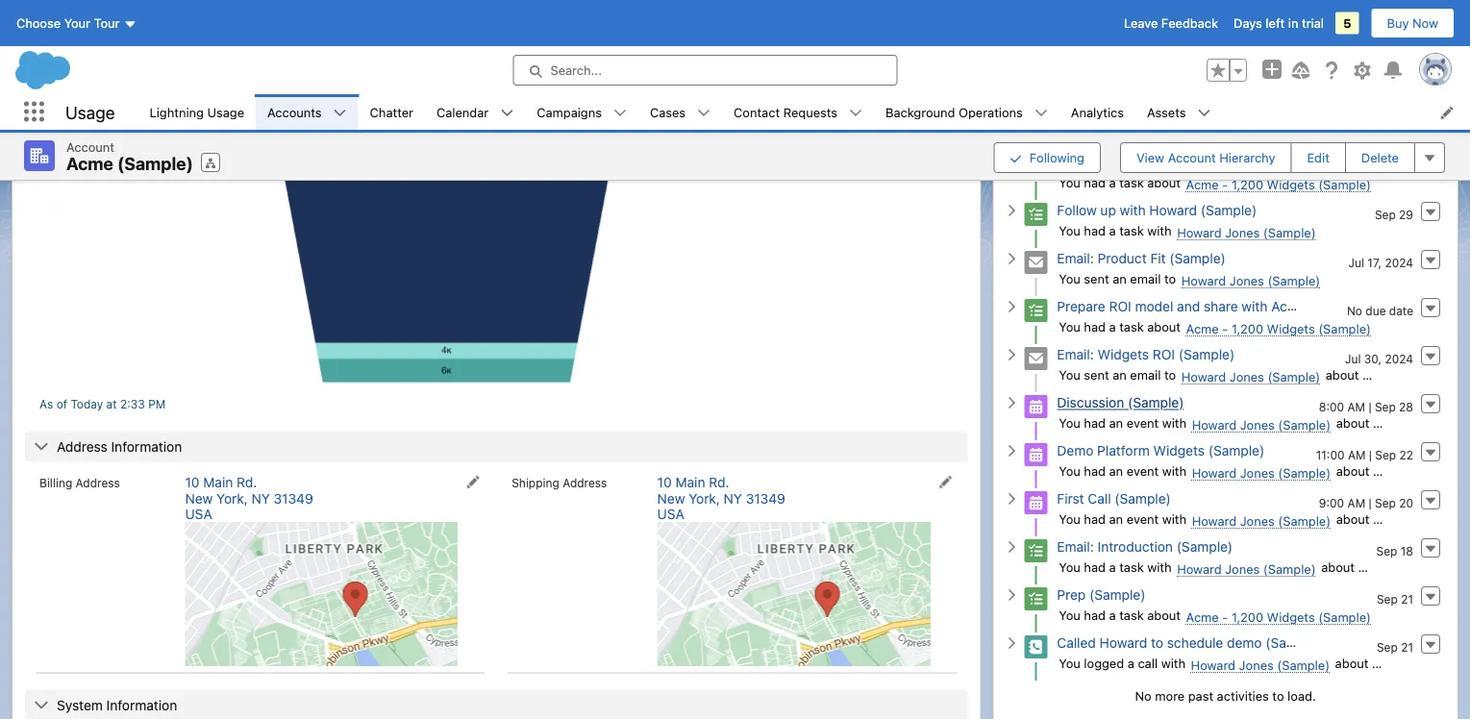 Task type: vqa. For each thing, say whether or not it's contained in the screenshot.


Task type: describe. For each thing, give the bounding box(es) containing it.
address inside dropdown button
[[57, 438, 108, 454]]

prep (sample)
[[1057, 587, 1146, 603]]

today
[[71, 398, 103, 411]]

task image for sync
[[1025, 107, 1048, 130]]

oct
[[1378, 20, 1398, 34]]

tomlin
[[1223, 129, 1261, 143]]

a down debrief (sample)
[[1109, 175, 1116, 189]]

text default image left first
[[1005, 493, 1019, 506]]

requests
[[784, 105, 838, 119]]

text default image down following button
[[1005, 204, 1019, 217]]

howard jones (sample) link for discussion (sample)
[[1192, 417, 1331, 433]]

load.
[[1288, 689, 1316, 703]]

address for shipping
[[563, 476, 607, 490]]

text default image inside calendar list item
[[500, 106, 514, 120]]

information for system information
[[106, 697, 177, 713]]

feedback
[[1162, 16, 1219, 30]]

more
[[1155, 689, 1185, 703]]

18 for email: introduction (sample)
[[1401, 544, 1414, 558]]

buy
[[1387, 16, 1409, 30]]

address information
[[57, 438, 182, 454]]

view
[[1137, 150, 1165, 165]]

demo platform widgets (sample) link
[[1057, 443, 1265, 459]]

21 for you had a task about acme - 1,200 widgets (sample)
[[1401, 592, 1414, 606]]

jones for 9:00 am | sep 20
[[1240, 514, 1275, 528]]

text default image left task image
[[1005, 589, 1019, 602]]

discussion (sample) link
[[1057, 395, 1184, 411]]

demo
[[1227, 636, 1262, 651]]

howard jones (sample) link for demo platform widgets (sample)
[[1192, 465, 1331, 481]]

product
[[1098, 251, 1147, 267]]

10 main rd. new york, ny 31349 usa for billing address
[[185, 475, 313, 522]]

1 am from the top
[[1348, 400, 1366, 414]]

widgets up discussion (sample) link
[[1098, 347, 1149, 363]]

jones for 11:00 am | sep 22
[[1240, 465, 1275, 480]]

as of today at 2:​33 pm
[[39, 398, 166, 411]]

task image for follow
[[1025, 203, 1048, 226]]

7 had from the top
[[1084, 464, 1106, 478]]

follow
[[1057, 203, 1097, 219]]

new for billing address
[[185, 490, 213, 506]]

prepare roi model and share with acme (sample)
[[1057, 299, 1367, 315]]

platform
[[1098, 443, 1150, 459]]

sent for you sent an email to howard jones (sample) about
[[1084, 367, 1110, 382]]

contact requests link
[[722, 94, 849, 130]]

others
[[1359, 127, 1396, 141]]

howard up you had a task with howard jones (sample)
[[1150, 203, 1197, 219]]

leave feedback
[[1124, 16, 1219, 30]]

ny for billing address
[[251, 490, 270, 506]]

email for you sent an email to howard jones (sample)
[[1130, 271, 1161, 286]]

to up "call"
[[1151, 636, 1164, 651]]

5
[[1344, 16, 1352, 30]]

event for (sample)
[[1127, 415, 1159, 430]]

lightning usage link
[[138, 94, 256, 130]]

11:00
[[1316, 448, 1345, 462]]

demo
[[1057, 443, 1094, 459]]

background operations link
[[874, 94, 1035, 130]]

sync with leanne about conference attendance (sample)
[[1057, 107, 1413, 122]]

accounts inside 'delete sample accounts to delete sample contacts, opportunities,' link
[[1151, 15, 1209, 31]]

delete for delete
[[1362, 150, 1399, 165]]

past
[[1189, 689, 1214, 703]]

21 for about
[[1401, 641, 1414, 654]]

email: for email: introduction (sample)
[[1057, 539, 1094, 555]]

8 you from the top
[[1059, 415, 1081, 430]]

5 task from the top
[[1120, 319, 1144, 334]]

jones inside you had a task with howard jones (sample)
[[1225, 225, 1260, 239]]

leanne inside you had a task with leanne tomlin (sample) and 3 others about
[[1177, 129, 1220, 143]]

| for (sample)
[[1369, 496, 1372, 510]]

had inside you had a task with howard jones (sample)
[[1084, 223, 1106, 238]]

jul 17, 2024
[[1349, 256, 1414, 269]]

billing address
[[39, 476, 120, 490]]

contact requests list item
[[722, 94, 874, 130]]

1 task from the top
[[1120, 36, 1144, 50]]

1 | from the top
[[1369, 400, 1372, 414]]

call
[[1138, 656, 1158, 670]]

to for you sent an email to howard jones (sample) about
[[1165, 367, 1176, 382]]

with inside you had a task with leanne tomlin (sample) and 3 others about
[[1148, 127, 1172, 141]]

called howard to schedule demo (sample) link
[[1057, 635, 1322, 651]]

with inside 'you had a task with howard jones (sample) about'
[[1148, 560, 1172, 574]]

acme for debrief (sample)
[[1186, 177, 1219, 191]]

1 vertical spatial and
[[1177, 299, 1200, 315]]

8 had from the top
[[1084, 512, 1106, 526]]

task image for email:
[[1025, 540, 1048, 563]]

campaigns list item
[[525, 94, 639, 130]]

jones for sep 21
[[1239, 658, 1274, 672]]

your
[[64, 16, 90, 30]]

tour
[[94, 16, 120, 30]]

29 for conference
[[1399, 112, 1414, 125]]

called
[[1057, 636, 1096, 651]]

view account hierarchy
[[1137, 150, 1276, 165]]

first
[[1057, 491, 1085, 507]]

with down demo platform widgets (sample) "link"
[[1163, 464, 1187, 478]]

3
[[1348, 127, 1355, 141]]

widgets right platform
[[1154, 443, 1205, 459]]

an for (sample)
[[1109, 415, 1124, 430]]

had inside 'you had a task with howard jones (sample) about'
[[1084, 560, 1106, 574]]

3 task from the top
[[1120, 175, 1144, 189]]

calendar link
[[425, 94, 500, 130]]

address information button
[[25, 431, 968, 462]]

widgets for prep (sample)
[[1267, 610, 1315, 624]]

6 had from the top
[[1084, 415, 1106, 430]]

10 for shipping address
[[658, 475, 672, 490]]

18 for delete sample accounts to delete sample contacts, opportunities, 
[[1401, 20, 1414, 34]]

with up demo platform widgets (sample)
[[1163, 415, 1187, 430]]

about inside you logged a call with howard jones (sample) about
[[1336, 656, 1369, 670]]

howard down demo platform widgets (sample)
[[1192, 465, 1237, 480]]

debrief
[[1057, 155, 1103, 171]]

discussion (sample)
[[1057, 395, 1184, 411]]

a inside you had a task with leanne tomlin (sample) and 3 others about
[[1109, 127, 1116, 141]]

acme - 1,200 widgets (sample) link for debrief (sample)
[[1186, 177, 1371, 192]]

3 had from the top
[[1084, 175, 1106, 189]]

9 you from the top
[[1059, 464, 1081, 478]]

with up email: introduction (sample) link
[[1163, 512, 1187, 526]]

last month button
[[1006, 64, 1446, 95]]

delete sample accounts to delete sample contacts, opportunities, 
[[1057, 15, 1471, 31]]

up
[[1101, 203, 1116, 219]]

acme for prep (sample)
[[1186, 610, 1219, 624]]

edit
[[1307, 150, 1330, 165]]

you had an event with howard jones (sample) about for widgets
[[1059, 464, 1373, 480]]

you inside you had a task with howard jones (sample)
[[1059, 223, 1081, 238]]

event image for demo
[[1025, 444, 1048, 467]]

task image
[[1025, 588, 1048, 611]]

17,
[[1368, 256, 1382, 269]]

assets link
[[1136, 94, 1198, 130]]

prepare
[[1057, 299, 1106, 315]]

jul for email: product fit (sample)
[[1349, 256, 1365, 269]]

email for you sent an email to howard jones (sample) about
[[1130, 367, 1161, 382]]

pm
[[148, 398, 166, 411]]

event image
[[1025, 395, 1048, 419]]

called howard to schedule demo (sample)
[[1057, 636, 1322, 651]]

(sample) inside you logged a call with howard jones (sample) about
[[1278, 658, 1330, 672]]

acme - 1,200 widgets (sample) link for prep (sample)
[[1186, 610, 1371, 625]]

you had a task about acme - 1,200 widgets (sample) for debrief (sample)
[[1059, 175, 1371, 191]]

task image for prepare
[[1025, 299, 1048, 322]]

with right sync
[[1092, 107, 1118, 122]]

task inside you had a task with leanne tomlin (sample) and 3 others about
[[1120, 127, 1144, 141]]

am for (sample)
[[1348, 496, 1366, 510]]

you had an event with howard jones (sample) about for (sample)
[[1059, 512, 1373, 528]]

month
[[1397, 73, 1437, 87]]

(sample) inside 'you had a task with howard jones (sample) about'
[[1264, 562, 1316, 576]]

campaigns link
[[525, 94, 614, 130]]

system information button
[[25, 690, 968, 719]]

a inside 'you had a task with howard jones (sample) about'
[[1109, 560, 1116, 574]]

leanne tomlin (sample) link
[[1177, 129, 1317, 144]]

background operations list item
[[874, 94, 1060, 130]]

new for shipping address
[[658, 490, 685, 506]]

edit shipping address image
[[939, 475, 952, 489]]

2 29 from the top
[[1399, 160, 1414, 173]]

with right share
[[1242, 299, 1268, 315]]

1,200 for prepare roi model and share with acme (sample)
[[1232, 321, 1264, 336]]

sample
[[1271, 15, 1316, 31]]

howard up 'you had a task with howard jones (sample) about'
[[1192, 514, 1237, 528]]

sep for "follow up with howard (sample)" link
[[1375, 208, 1396, 221]]

activities
[[1217, 689, 1269, 703]]

prepare roi model and share with acme (sample) link
[[1057, 298, 1367, 315]]

background
[[886, 105, 955, 119]]

delete sample accounts to delete sample contacts, opportunities, link
[[1057, 14, 1471, 31]]

acme for prepare roi model and share with acme (sample)
[[1186, 321, 1219, 336]]

no more past activities to load. status
[[1005, 689, 1447, 703]]

contact requests
[[734, 105, 838, 119]]

howard jones (sample) link for email: product fit (sample)
[[1182, 273, 1321, 289]]

ny for shipping address
[[724, 490, 742, 506]]

model
[[1135, 299, 1174, 315]]

lightning
[[150, 105, 204, 119]]

search... button
[[513, 55, 898, 86]]

leave
[[1124, 16, 1158, 30]]

contact
[[734, 105, 780, 119]]

accounts list item
[[256, 94, 358, 130]]

to for you sent an email to howard jones (sample)
[[1165, 271, 1176, 286]]

edit button
[[1291, 142, 1346, 173]]

choose your tour
[[16, 16, 120, 30]]

address for billing
[[76, 476, 120, 490]]

with inside you logged a call with howard jones (sample) about
[[1162, 656, 1186, 670]]

sep for debrief (sample) link
[[1375, 160, 1396, 173]]

oct 18
[[1378, 20, 1414, 34]]

31349 for shipping address
[[746, 490, 786, 506]]

had inside you had a task with leanne tomlin (sample) and 3 others about
[[1084, 127, 1106, 141]]

howard down you sent an email to howard jones (sample) about at the right bottom of the page
[[1192, 417, 1237, 432]]

text default image inside address information dropdown button
[[34, 439, 49, 454]]

at
[[106, 398, 117, 411]]

sample
[[1101, 15, 1147, 31]]

howard inside you had a task with howard jones (sample)
[[1177, 225, 1222, 239]]

rd. for billing address
[[237, 475, 257, 490]]

(sample) inside you had a task with leanne tomlin (sample) and 3 others about
[[1265, 129, 1317, 143]]

sent for you sent an email to howard jones (sample)
[[1084, 271, 1110, 286]]

howard inside 'you had a task with howard jones (sample) about'
[[1177, 562, 1222, 576]]

days left in trial
[[1234, 16, 1324, 30]]

as
[[39, 398, 53, 411]]

howard jones (sample) link up demo
[[1177, 562, 1316, 577]]

sync
[[1057, 107, 1088, 122]]

first call (sample) link
[[1057, 491, 1171, 507]]

a down sample
[[1109, 36, 1116, 50]]

hierarchy
[[1220, 150, 1276, 165]]

main for shipping address
[[676, 475, 705, 490]]



Task type: locate. For each thing, give the bounding box(es) containing it.
text default image up billing
[[34, 439, 49, 454]]

about inside you sent an email to howard jones (sample) about
[[1326, 367, 1359, 382]]

1,200 for prep (sample)
[[1232, 610, 1264, 624]]

text default image inside cases list item
[[697, 106, 711, 120]]

1 10 main rd. new york, ny 31349 usa from the left
[[185, 475, 313, 522]]

event for call
[[1127, 512, 1159, 526]]

event image left first
[[1025, 492, 1048, 515]]

0 vertical spatial jul
[[1349, 256, 1365, 269]]

2 vertical spatial 29
[[1399, 208, 1414, 221]]

delete button
[[1345, 142, 1416, 173]]

1 vertical spatial email
[[1130, 367, 1161, 382]]

event
[[1127, 415, 1159, 430], [1127, 464, 1159, 478], [1127, 512, 1159, 526]]

schedule
[[1167, 636, 1224, 651]]

with down called howard to schedule demo (sample)
[[1162, 656, 1186, 670]]

you had a task about acme - 1,200 widgets (sample) up schedule
[[1059, 608, 1371, 624]]

4 you from the top
[[1059, 223, 1081, 238]]

usa for shipping address
[[658, 506, 685, 522]]

1 29 from the top
[[1399, 112, 1414, 125]]

you inside 'you had a task with howard jones (sample) about'
[[1059, 560, 1081, 574]]

1 horizontal spatial main
[[676, 475, 705, 490]]

email: for email: product fit (sample)
[[1057, 251, 1094, 267]]

0 horizontal spatial new
[[185, 490, 213, 506]]

howard down schedule
[[1191, 658, 1236, 672]]

debrief (sample) link
[[1057, 155, 1163, 171]]

text default image
[[697, 106, 711, 120], [1198, 106, 1211, 120], [1005, 204, 1019, 217], [34, 439, 49, 454], [1005, 493, 1019, 506], [1005, 589, 1019, 602], [1005, 637, 1019, 650], [34, 698, 49, 713]]

an inside you sent an email to howard jones (sample) about
[[1113, 367, 1127, 382]]

task down model
[[1120, 319, 1144, 334]]

sep 29 for conference
[[1375, 112, 1414, 125]]

no for no more past activities to load.
[[1135, 689, 1152, 703]]

1 vertical spatial email:
[[1057, 347, 1094, 363]]

howard inside the you sent an email to howard jones (sample)
[[1182, 273, 1226, 288]]

sep for called howard to schedule demo (sample) link on the right of page
[[1377, 641, 1398, 654]]

1 acme - 1,200 widgets (sample) link from the top
[[1186, 177, 1371, 192]]

main
[[203, 475, 233, 490], [676, 475, 705, 490]]

email: widgets roi (sample)
[[1057, 347, 1235, 363]]

sent down product on the right of the page
[[1084, 271, 1110, 286]]

- up demo
[[1223, 610, 1229, 624]]

sep 18
[[1377, 544, 1414, 558]]

22
[[1400, 448, 1414, 462]]

jones for sep 18
[[1225, 562, 1260, 576]]

1 york, from the left
[[216, 490, 248, 506]]

you had a task with leanne tomlin (sample) and 3 others about
[[1059, 127, 1436, 143]]

jones inside the you sent an email to howard jones (sample)
[[1230, 273, 1265, 288]]

text default image inside accounts list item
[[333, 106, 347, 120]]

sent
[[1084, 271, 1110, 286], [1084, 367, 1110, 382]]

sep for prep (sample) link
[[1377, 592, 1398, 606]]

2 vertical spatial -
[[1223, 610, 1229, 624]]

11 you from the top
[[1059, 560, 1081, 574]]

2 ny from the left
[[724, 490, 742, 506]]

accounts
[[1151, 15, 1209, 31], [267, 105, 322, 119]]

2 had from the top
[[1084, 127, 1106, 141]]

1 18 from the top
[[1401, 20, 1414, 34]]

to down the "email: widgets roi (sample)"
[[1165, 367, 1176, 382]]

left
[[1266, 16, 1285, 30]]

leanne up view
[[1121, 107, 1166, 122]]

sep for email: introduction (sample) link
[[1377, 544, 1398, 558]]

4 task from the top
[[1120, 223, 1144, 238]]

email
[[1130, 271, 1161, 286], [1130, 367, 1161, 382]]

you had a task with howard jones (sample) about
[[1059, 560, 1359, 576]]

howard down the "email: widgets roi (sample)"
[[1182, 369, 1226, 384]]

an up discussion (sample)
[[1113, 367, 1127, 382]]

1 vertical spatial you had an event with howard jones (sample) about
[[1059, 464, 1373, 480]]

2 task image from the top
[[1025, 155, 1048, 178]]

last
[[1367, 73, 1394, 87]]

1 vertical spatial 29
[[1399, 160, 1414, 173]]

york, for shipping address
[[689, 490, 720, 506]]

sep for sync with leanne about conference attendance (sample) link
[[1375, 112, 1396, 125]]

1 you from the top
[[1059, 36, 1081, 50]]

0 vertical spatial 29
[[1399, 112, 1414, 125]]

0 vertical spatial accounts
[[1151, 15, 1209, 31]]

1 vertical spatial sep 29
[[1375, 160, 1414, 173]]

2 vertical spatial 1,200
[[1232, 610, 1264, 624]]

shipping address
[[512, 476, 607, 490]]

- for prep (sample)
[[1223, 610, 1229, 624]]

account
[[66, 139, 114, 154], [1168, 150, 1216, 165]]

1 email from the top
[[1130, 271, 1161, 286]]

a up email: widgets roi (sample) link
[[1109, 319, 1116, 334]]

information inside dropdown button
[[111, 438, 182, 454]]

usage inside lightning usage link
[[207, 105, 244, 119]]

howard inside you sent an email to howard jones (sample) about
[[1182, 369, 1226, 384]]

delete inside 'delete sample accounts to delete sample contacts, opportunities,' link
[[1057, 15, 1098, 31]]

calendar
[[437, 105, 489, 119]]

2 31349 from the left
[[746, 490, 786, 506]]

assets list item
[[1136, 94, 1223, 130]]

york, for billing address
[[216, 490, 248, 506]]

0 vertical spatial -
[[1223, 177, 1229, 191]]

email image
[[1025, 347, 1048, 370]]

| for widgets
[[1369, 448, 1372, 462]]

3 you from the top
[[1059, 175, 1081, 189]]

4 had from the top
[[1084, 223, 1106, 238]]

2 event image from the top
[[1025, 492, 1048, 515]]

account inside 'view account hierarchy' button
[[1168, 150, 1216, 165]]

task inside you had a task with howard jones (sample)
[[1120, 223, 1144, 238]]

to left 'delete'
[[1213, 15, 1225, 31]]

0 horizontal spatial main
[[203, 475, 233, 490]]

2 task from the top
[[1120, 127, 1144, 141]]

1 horizontal spatial accounts
[[1151, 15, 1209, 31]]

2 main from the left
[[676, 475, 705, 490]]

had down discussion
[[1084, 415, 1106, 430]]

(sample) inside you had a task with howard jones (sample)
[[1264, 225, 1316, 239]]

0 vertical spatial sep 29
[[1375, 112, 1414, 125]]

conference
[[1209, 107, 1279, 122]]

an down platform
[[1109, 464, 1124, 478]]

an for widgets
[[1113, 367, 1127, 382]]

information inside dropdown button
[[106, 697, 177, 713]]

system information
[[57, 697, 177, 713]]

event down discussion (sample) link
[[1127, 415, 1159, 430]]

1 new from the left
[[185, 490, 213, 506]]

2 sep 29 from the top
[[1375, 160, 1414, 173]]

jones inside you sent an email to howard jones (sample) about
[[1230, 369, 1265, 384]]

am for widgets
[[1348, 448, 1366, 462]]

address right shipping
[[563, 476, 607, 490]]

to left load.
[[1273, 689, 1285, 703]]

1 ny from the left
[[251, 490, 270, 506]]

2 vertical spatial email:
[[1057, 539, 1094, 555]]

2 usa from the left
[[658, 506, 685, 522]]

and inside you had a task with leanne tomlin (sample) and 3 others about
[[1323, 127, 1344, 141]]

to inside the you sent an email to howard jones (sample)
[[1165, 271, 1176, 286]]

jones inside 'you had a task with howard jones (sample) about'
[[1225, 562, 1260, 576]]

0 horizontal spatial ny
[[251, 490, 270, 506]]

leanne up view account hierarchy
[[1177, 129, 1220, 143]]

email down email: product fit (sample) link
[[1130, 271, 1161, 286]]

email inside the you sent an email to howard jones (sample)
[[1130, 271, 1161, 286]]

delete inside delete button
[[1362, 150, 1399, 165]]

5 task image from the top
[[1025, 540, 1048, 563]]

11:00 am | sep 22
[[1316, 448, 1414, 462]]

widgets
[[1267, 177, 1315, 191], [1267, 321, 1315, 336], [1098, 347, 1149, 363], [1154, 443, 1205, 459], [1267, 610, 1315, 624]]

1 horizontal spatial account
[[1168, 150, 1216, 165]]

email: product fit (sample) link
[[1057, 251, 1226, 267]]

10 had from the top
[[1084, 608, 1106, 622]]

1 sent from the top
[[1084, 271, 1110, 286]]

to down fit
[[1165, 271, 1176, 286]]

(sample) inside the you sent an email to howard jones (sample)
[[1268, 273, 1321, 288]]

7 task from the top
[[1120, 608, 1144, 622]]

and
[[1323, 127, 1344, 141], [1177, 299, 1200, 315]]

sep 29 for (sample)
[[1375, 208, 1414, 221]]

jul 30, 2024
[[1346, 352, 1414, 365]]

1 horizontal spatial and
[[1323, 127, 1344, 141]]

logged call image
[[1025, 636, 1048, 659]]

list containing lightning usage
[[138, 94, 1471, 130]]

you down called
[[1059, 656, 1081, 670]]

jul for email: widgets roi (sample)
[[1346, 352, 1361, 365]]

0 horizontal spatial leanne
[[1121, 107, 1166, 122]]

3 acme - 1,200 widgets (sample) link from the top
[[1186, 610, 1371, 625]]

to for no more past activities to load.
[[1273, 689, 1285, 703]]

event for platform
[[1127, 464, 1159, 478]]

text default image left system
[[34, 698, 49, 713]]

operations
[[959, 105, 1023, 119]]

shipping
[[512, 476, 560, 490]]

2 10 main rd. new york, ny 31349 usa from the left
[[658, 475, 786, 522]]

email image
[[1025, 251, 1048, 274]]

2 you had a task about acme - 1,200 widgets (sample) from the top
[[1059, 319, 1371, 336]]

with down email: introduction (sample) link
[[1148, 560, 1172, 574]]

5 you from the top
[[1059, 271, 1081, 286]]

0 vertical spatial 18
[[1401, 20, 1414, 34]]

9:00
[[1319, 496, 1345, 510]]

howard jones (sample) link down 11:00
[[1192, 465, 1331, 481]]

2 vertical spatial acme - 1,200 widgets (sample) link
[[1186, 610, 1371, 625]]

1 horizontal spatial usa
[[658, 506, 685, 522]]

0 horizontal spatial york,
[[216, 490, 248, 506]]

howard jones (sample) link up share
[[1182, 273, 1321, 289]]

acme - 1,200 widgets (sample) link
[[1186, 177, 1371, 192], [1186, 321, 1371, 337], [1186, 610, 1371, 625]]

13 you from the top
[[1059, 656, 1081, 670]]

system
[[57, 697, 103, 713]]

am right 8:00
[[1348, 400, 1366, 414]]

1 vertical spatial acme - 1,200 widgets (sample) link
[[1186, 321, 1371, 337]]

had up prep (sample)
[[1084, 560, 1106, 574]]

29
[[1399, 112, 1414, 125], [1399, 160, 1414, 173], [1399, 208, 1414, 221]]

2 2024 from the top
[[1385, 352, 1414, 365]]

2 18 from the top
[[1401, 544, 1414, 558]]

8:00
[[1319, 400, 1345, 414]]

9 had from the top
[[1084, 560, 1106, 574]]

1 vertical spatial sent
[[1084, 367, 1110, 382]]

2 email from the top
[[1130, 367, 1161, 382]]

2 sep 21 from the top
[[1377, 641, 1414, 654]]

you had a task about acme - 1,200 widgets (sample) for prepare roi model and share with acme (sample)
[[1059, 319, 1371, 336]]

an down first call (sample)
[[1109, 512, 1124, 526]]

1 horizontal spatial 10
[[658, 475, 672, 490]]

no for no due date
[[1347, 304, 1363, 317]]

4 task image from the top
[[1025, 299, 1048, 322]]

2 event from the top
[[1127, 464, 1159, 478]]

1 horizontal spatial usage
[[207, 105, 244, 119]]

1 vertical spatial event image
[[1025, 492, 1048, 515]]

you sent an email to howard jones (sample)
[[1059, 271, 1321, 288]]

acme - 1,200 widgets (sample) link down hierarchy
[[1186, 177, 1371, 192]]

31349 for billing address
[[274, 490, 313, 506]]

0 vertical spatial sent
[[1084, 271, 1110, 286]]

widgets for prepare roi model and share with acme (sample)
[[1267, 321, 1315, 336]]

had down the call at right bottom
[[1084, 512, 1106, 526]]

10
[[185, 475, 200, 490], [658, 475, 672, 490]]

3 1,200 from the top
[[1232, 610, 1264, 624]]

leanne
[[1121, 107, 1166, 122], [1177, 129, 1220, 143]]

0 horizontal spatial and
[[1177, 299, 1200, 315]]

calendar list item
[[425, 94, 525, 130]]

howard
[[1150, 203, 1197, 219], [1177, 225, 1222, 239], [1182, 273, 1226, 288], [1182, 369, 1226, 384], [1192, 417, 1237, 432], [1192, 465, 1237, 480], [1192, 514, 1237, 528], [1177, 562, 1222, 576], [1100, 636, 1148, 651], [1191, 658, 1236, 672]]

sent inside the you sent an email to howard jones (sample)
[[1084, 271, 1110, 286]]

howard down "follow up with howard (sample)" link
[[1177, 225, 1222, 239]]

10 for billing address
[[185, 475, 200, 490]]

3 am from the top
[[1348, 496, 1366, 510]]

email inside you sent an email to howard jones (sample) about
[[1130, 367, 1161, 382]]

jul left 17,
[[1349, 256, 1365, 269]]

had down prep (sample) link
[[1084, 608, 1106, 622]]

howard up the prepare roi model and share with acme (sample) link
[[1182, 273, 1226, 288]]

1 31349 from the left
[[274, 490, 313, 506]]

2 york, from the left
[[689, 490, 720, 506]]

information for address information
[[111, 438, 182, 454]]

howard jones (sample) link for email: widgets roi (sample)
[[1182, 369, 1321, 385]]

in
[[1289, 16, 1299, 30]]

text default image inside assets list item
[[1198, 106, 1211, 120]]

3 sep 29 from the top
[[1375, 208, 1414, 221]]

10 main rd. new york, ny 31349 usa for shipping address
[[658, 475, 786, 522]]

3 29 from the top
[[1399, 208, 1414, 221]]

a down prep (sample) link
[[1109, 608, 1116, 622]]

1 rd. from the left
[[237, 475, 257, 490]]

0 vertical spatial you had a task about acme - 1,200 widgets (sample)
[[1059, 175, 1371, 191]]

text default image inside system information dropdown button
[[34, 698, 49, 713]]

1 21 from the top
[[1401, 592, 1414, 606]]

usa for billing address
[[185, 506, 212, 522]]

share
[[1204, 299, 1238, 315]]

you inside the you sent an email to howard jones (sample)
[[1059, 271, 1081, 286]]

list
[[138, 94, 1471, 130]]

choose
[[16, 16, 61, 30]]

1 horizontal spatial no
[[1347, 304, 1363, 317]]

task image for debrief
[[1025, 155, 1048, 178]]

1 vertical spatial roi
[[1153, 347, 1175, 363]]

1 horizontal spatial new
[[658, 490, 685, 506]]

0 vertical spatial delete
[[1057, 15, 1098, 31]]

1 10 from the left
[[185, 475, 200, 490]]

1 horizontal spatial 10 main rd. new york, ny 31349 usa
[[658, 475, 786, 522]]

1 vertical spatial jul
[[1346, 352, 1361, 365]]

20
[[1400, 496, 1414, 510]]

31349
[[274, 490, 313, 506], [746, 490, 786, 506]]

1 usa from the left
[[185, 506, 212, 522]]

text default image inside background operations list item
[[1035, 106, 1048, 120]]

information right system
[[106, 697, 177, 713]]

you down follow
[[1059, 223, 1081, 238]]

1 horizontal spatial rd.
[[709, 475, 730, 490]]

2 email: from the top
[[1057, 347, 1094, 363]]

task down sample
[[1120, 36, 1144, 50]]

2 vertical spatial event
[[1127, 512, 1159, 526]]

1 vertical spatial leanne
[[1177, 129, 1220, 143]]

0 vertical spatial email:
[[1057, 251, 1094, 267]]

accounts inside accounts 'link'
[[267, 105, 322, 119]]

had down up on the right
[[1084, 223, 1106, 238]]

usage up acme (sample)
[[65, 102, 115, 122]]

cases
[[650, 105, 686, 119]]

an down discussion (sample) link
[[1109, 415, 1124, 430]]

cases list item
[[639, 94, 722, 130]]

1,200 down share
[[1232, 321, 1264, 336]]

you inside you had a task with leanne tomlin (sample) and 3 others about
[[1059, 127, 1081, 141]]

howard inside you logged a call with howard jones (sample) about
[[1191, 658, 1236, 672]]

rd. for shipping address
[[709, 475, 730, 490]]

had
[[1084, 36, 1106, 50], [1084, 127, 1106, 141], [1084, 175, 1106, 189], [1084, 223, 1106, 238], [1084, 319, 1106, 334], [1084, 415, 1106, 430], [1084, 464, 1106, 478], [1084, 512, 1106, 526], [1084, 560, 1106, 574], [1084, 608, 1106, 622]]

2024 for email: product fit (sample)
[[1385, 256, 1414, 269]]

2 you had an event with howard jones (sample) about from the top
[[1059, 464, 1373, 480]]

email: for email: widgets roi (sample)
[[1057, 347, 1094, 363]]

1 vertical spatial |
[[1369, 448, 1372, 462]]

task image
[[1025, 107, 1048, 130], [1025, 155, 1048, 178], [1025, 203, 1048, 226], [1025, 299, 1048, 322], [1025, 540, 1048, 563]]

a inside you had a task with howard jones (sample)
[[1109, 223, 1116, 238]]

task inside 'you had a task with howard jones (sample) about'
[[1120, 560, 1144, 574]]

1 vertical spatial 21
[[1401, 641, 1414, 654]]

0 horizontal spatial 10
[[185, 475, 200, 490]]

due
[[1366, 304, 1386, 317]]

(sample) inside you sent an email to howard jones (sample) about
[[1268, 369, 1321, 384]]

0 vertical spatial acme - 1,200 widgets (sample) link
[[1186, 177, 1371, 192]]

2 you from the top
[[1059, 127, 1081, 141]]

1 email: from the top
[[1057, 251, 1094, 267]]

an for call
[[1109, 512, 1124, 526]]

1 vertical spatial delete
[[1362, 150, 1399, 165]]

buy now button
[[1371, 8, 1455, 38]]

2 new from the left
[[658, 490, 685, 506]]

delete down "others"
[[1362, 150, 1399, 165]]

with inside you had a task with howard jones (sample)
[[1148, 223, 1172, 238]]

text default image inside campaigns list item
[[614, 106, 627, 120]]

6 task from the top
[[1120, 560, 1144, 574]]

leave feedback link
[[1124, 16, 1219, 30]]

sep 21 for about
[[1377, 641, 1414, 654]]

prep (sample) link
[[1057, 587, 1146, 603]]

1 vertical spatial event
[[1127, 464, 1159, 478]]

2 rd. from the left
[[709, 475, 730, 490]]

had down debrief (sample)
[[1084, 175, 1106, 189]]

jones inside you logged a call with howard jones (sample) about
[[1239, 658, 1274, 672]]

1 vertical spatial information
[[106, 697, 177, 713]]

10 you from the top
[[1059, 512, 1081, 526]]

group
[[1207, 59, 1247, 82]]

30,
[[1365, 352, 1382, 365]]

sent up discussion
[[1084, 367, 1110, 382]]

you had a task
[[1059, 36, 1144, 50]]

8:00 am | sep 28
[[1319, 400, 1414, 414]]

opportunities,
[[1381, 15, 1467, 31]]

1 1,200 from the top
[[1232, 177, 1264, 191]]

main for billing address
[[203, 475, 233, 490]]

of
[[56, 398, 67, 411]]

widgets for debrief (sample)
[[1267, 177, 1315, 191]]

task down debrief (sample)
[[1120, 175, 1144, 189]]

28
[[1399, 400, 1414, 414]]

you inside you sent an email to howard jones (sample) about
[[1059, 367, 1081, 382]]

3 email: from the top
[[1057, 539, 1094, 555]]

1 horizontal spatial leanne
[[1177, 129, 1220, 143]]

a down introduction
[[1109, 560, 1116, 574]]

0 vertical spatial you had an event with howard jones (sample) about
[[1059, 415, 1373, 432]]

jones for jul 30, 2024
[[1230, 369, 1265, 384]]

you up discussion
[[1059, 367, 1081, 382]]

a
[[1109, 36, 1116, 50], [1109, 127, 1116, 141], [1109, 175, 1116, 189], [1109, 223, 1116, 238], [1109, 319, 1116, 334], [1109, 560, 1116, 574], [1109, 608, 1116, 622], [1128, 656, 1135, 670]]

rd.
[[237, 475, 257, 490], [709, 475, 730, 490]]

0 vertical spatial email
[[1130, 271, 1161, 286]]

information down pm
[[111, 438, 182, 454]]

address
[[57, 438, 108, 454], [76, 476, 120, 490], [563, 476, 607, 490]]

0 vertical spatial sep 21
[[1377, 592, 1414, 606]]

you down first
[[1059, 512, 1081, 526]]

and down the you sent an email to howard jones (sample)
[[1177, 299, 1200, 315]]

following
[[1030, 150, 1085, 165]]

howard jones (sample) link down demo
[[1191, 658, 1330, 673]]

2 vertical spatial you had a task about acme - 1,200 widgets (sample)
[[1059, 608, 1371, 624]]

1 vertical spatial 1,200
[[1232, 321, 1264, 336]]

task image left the debrief
[[1025, 155, 1048, 178]]

1,200 for debrief (sample)
[[1232, 177, 1264, 191]]

1 horizontal spatial delete
[[1362, 150, 1399, 165]]

0 vertical spatial information
[[111, 438, 182, 454]]

2 1,200 from the top
[[1232, 321, 1264, 336]]

0 vertical spatial event
[[1127, 415, 1159, 430]]

about inside 'you had a task with howard jones (sample) about'
[[1322, 560, 1355, 574]]

you sent an email to howard jones (sample) about
[[1059, 367, 1363, 384]]

text default image left logged call icon
[[1005, 637, 1019, 650]]

0 vertical spatial roi
[[1109, 299, 1132, 315]]

2 | from the top
[[1369, 448, 1372, 462]]

- for prepare roi model and share with acme (sample)
[[1223, 321, 1229, 336]]

edit billing address image
[[467, 475, 480, 489]]

5 had from the top
[[1084, 319, 1106, 334]]

contacts,
[[1319, 15, 1377, 31]]

0 horizontal spatial no
[[1135, 689, 1152, 703]]

0 vertical spatial and
[[1323, 127, 1344, 141]]

sep 21 for you had a task about acme - 1,200 widgets (sample)
[[1377, 592, 1414, 606]]

2 sent from the top
[[1084, 367, 1110, 382]]

1,200 up demo
[[1232, 610, 1264, 624]]

an for platform
[[1109, 464, 1124, 478]]

0 vertical spatial am
[[1348, 400, 1366, 414]]

1 horizontal spatial 31349
[[746, 490, 786, 506]]

am
[[1348, 400, 1366, 414], [1348, 448, 1366, 462], [1348, 496, 1366, 510]]

- down share
[[1223, 321, 1229, 336]]

2 - from the top
[[1223, 321, 1229, 336]]

0 horizontal spatial usage
[[65, 102, 115, 122]]

1 sep 29 from the top
[[1375, 112, 1414, 125]]

cases link
[[639, 94, 697, 130]]

0 vertical spatial no
[[1347, 304, 1363, 317]]

0 horizontal spatial rd.
[[237, 475, 257, 490]]

1 horizontal spatial ny
[[724, 490, 742, 506]]

3 you had an event with howard jones (sample) about from the top
[[1059, 512, 1373, 528]]

1 event image from the top
[[1025, 444, 1048, 467]]

1 you had an event with howard jones (sample) about from the top
[[1059, 415, 1373, 432]]

2 vertical spatial am
[[1348, 496, 1366, 510]]

roi
[[1109, 299, 1132, 315], [1153, 347, 1175, 363]]

you had a task about acme - 1,200 widgets (sample) down prepare roi model and share with acme (sample)
[[1059, 319, 1371, 336]]

no left "more"
[[1135, 689, 1152, 703]]

0 vertical spatial 1,200
[[1232, 177, 1264, 191]]

3 | from the top
[[1369, 496, 1372, 510]]

howard jones (sample) link for called howard to schedule demo (sample)
[[1191, 658, 1330, 673]]

address up billing address
[[57, 438, 108, 454]]

1 vertical spatial sep 21
[[1377, 641, 1414, 654]]

2 vertical spatial |
[[1369, 496, 1372, 510]]

1 horizontal spatial roi
[[1153, 347, 1175, 363]]

a down up on the right
[[1109, 223, 1116, 238]]

3 task image from the top
[[1025, 203, 1048, 226]]

1 you had a task about acme - 1,200 widgets (sample) from the top
[[1059, 175, 1371, 191]]

howard jones (sample) link
[[1177, 225, 1316, 240], [1182, 273, 1321, 289], [1182, 369, 1321, 385], [1192, 417, 1331, 433], [1192, 465, 1331, 481], [1192, 514, 1331, 529], [1177, 562, 1316, 577], [1191, 658, 1330, 673]]

1 vertical spatial no
[[1135, 689, 1152, 703]]

1 task image from the top
[[1025, 107, 1048, 130]]

29 for (sample)
[[1399, 208, 1414, 221]]

roi left model
[[1109, 299, 1132, 315]]

3 event from the top
[[1127, 512, 1159, 526]]

1 vertical spatial 18
[[1401, 544, 1414, 558]]

7 you from the top
[[1059, 367, 1081, 382]]

12 you from the top
[[1059, 608, 1081, 622]]

1 vertical spatial -
[[1223, 321, 1229, 336]]

prep
[[1057, 587, 1086, 603]]

2 vertical spatial you had an event with howard jones (sample) about
[[1059, 512, 1373, 528]]

0 vertical spatial 2024
[[1385, 256, 1414, 269]]

jul left '30,' on the right of the page
[[1346, 352, 1361, 365]]

buy now
[[1387, 16, 1439, 30]]

am right "9:00"
[[1348, 496, 1366, 510]]

0 horizontal spatial delete
[[1057, 15, 1098, 31]]

a inside you logged a call with howard jones (sample) about
[[1128, 656, 1135, 670]]

email down email: widgets roi (sample) link
[[1130, 367, 1161, 382]]

1 horizontal spatial york,
[[689, 490, 720, 506]]

0 horizontal spatial 31349
[[274, 490, 313, 506]]

1 vertical spatial 2024
[[1385, 352, 1414, 365]]

usage right lightning
[[207, 105, 244, 119]]

email: up prep
[[1057, 539, 1094, 555]]

0 horizontal spatial account
[[66, 139, 114, 154]]

sync with leanne about conference attendance (sample) link
[[1057, 106, 1413, 122]]

discussion
[[1057, 395, 1125, 411]]

you had a task about acme - 1,200 widgets (sample) for prep (sample)
[[1059, 608, 1371, 624]]

debrief (sample)
[[1057, 155, 1163, 171]]

1 main from the left
[[203, 475, 233, 490]]

| left 28
[[1369, 400, 1372, 414]]

1 sep 21 from the top
[[1377, 592, 1414, 606]]

2 am from the top
[[1348, 448, 1366, 462]]

task down prep (sample)
[[1120, 608, 1144, 622]]

- for debrief (sample)
[[1223, 177, 1229, 191]]

2 acme - 1,200 widgets (sample) link from the top
[[1186, 321, 1371, 337]]

widgets down prepare roi model and share with acme (sample)
[[1267, 321, 1315, 336]]

6 you from the top
[[1059, 319, 1081, 334]]

no more past activities to load.
[[1135, 689, 1316, 703]]

howard jones (sample) link for first call (sample)
[[1192, 514, 1331, 529]]

acme
[[66, 153, 113, 174], [1186, 177, 1219, 191], [1272, 299, 1307, 315], [1186, 321, 1219, 336], [1186, 610, 1219, 624]]

with right up on the right
[[1120, 203, 1146, 219]]

had down "demo"
[[1084, 464, 1106, 478]]

introduction
[[1098, 539, 1173, 555]]

an inside the you sent an email to howard jones (sample)
[[1113, 271, 1127, 286]]

task image up task image
[[1025, 540, 1048, 563]]

1 vertical spatial accounts
[[267, 105, 322, 119]]

sent inside you sent an email to howard jones (sample) about
[[1084, 367, 1110, 382]]

0 vertical spatial |
[[1369, 400, 1372, 414]]

acme - 1,200 widgets (sample) link down share
[[1186, 321, 1371, 337]]

you inside you logged a call with howard jones (sample) about
[[1059, 656, 1081, 670]]

information
[[111, 438, 182, 454], [106, 697, 177, 713]]

text default image inside 'contact requests' list item
[[849, 106, 863, 120]]

widgets up load.
[[1267, 610, 1315, 624]]

acme - 1,200 widgets (sample) link for prepare roi model and share with acme (sample)
[[1186, 321, 1371, 337]]

0 horizontal spatial 10 main rd. new york, ny 31349 usa
[[185, 475, 313, 522]]

text default image
[[333, 106, 347, 120], [500, 106, 514, 120], [614, 106, 627, 120], [849, 106, 863, 120], [1035, 106, 1048, 120], [1005, 252, 1019, 266], [1005, 300, 1019, 314], [1005, 348, 1019, 362], [1005, 396, 1019, 410], [1005, 444, 1019, 458], [1005, 541, 1019, 554]]

2024 for email: widgets roi (sample)
[[1385, 352, 1414, 365]]

sep 29 up "others"
[[1375, 112, 1414, 125]]

howard jones (sample) link down you sent an email to howard jones (sample) about at the right bottom of the page
[[1192, 417, 1331, 433]]

1,200
[[1232, 177, 1264, 191], [1232, 321, 1264, 336], [1232, 610, 1264, 624]]

event image
[[1025, 444, 1048, 467], [1025, 492, 1048, 515]]

address right billing
[[76, 476, 120, 490]]

1 2024 from the top
[[1385, 256, 1414, 269]]

task image left sync
[[1025, 107, 1048, 130]]

2 vertical spatial sep 29
[[1375, 208, 1414, 221]]

jones for 8:00 am | sep 28
[[1240, 417, 1275, 432]]

text default image right assets
[[1198, 106, 1211, 120]]

0 horizontal spatial roi
[[1109, 299, 1132, 315]]

howard inside called howard to schedule demo (sample) link
[[1100, 636, 1148, 651]]

0 horizontal spatial accounts
[[267, 105, 322, 119]]

1,200 down hierarchy
[[1232, 177, 1264, 191]]

1 had from the top
[[1084, 36, 1106, 50]]

2024 right 17,
[[1385, 256, 1414, 269]]

2 21 from the top
[[1401, 641, 1414, 654]]

task image left follow
[[1025, 203, 1048, 226]]

you down "demo"
[[1059, 464, 1081, 478]]

0 vertical spatial leanne
[[1121, 107, 1166, 122]]

3 - from the top
[[1223, 610, 1229, 624]]

1 vertical spatial you had a task about acme - 1,200 widgets (sample)
[[1059, 319, 1371, 336]]

usage
[[65, 102, 115, 122], [207, 105, 244, 119]]

- down view account hierarchy
[[1223, 177, 1229, 191]]

a down "analytics"
[[1109, 127, 1116, 141]]

search...
[[551, 63, 602, 77]]

howard jones (sample) link up the you sent an email to howard jones (sample)
[[1177, 225, 1316, 240]]

howard jones (sample) link down share
[[1182, 369, 1321, 385]]

delete for delete sample accounts to delete sample contacts, opportunities, 
[[1057, 15, 1098, 31]]

about inside you had a task with leanne tomlin (sample) and 3 others about
[[1399, 127, 1433, 141]]

email: right email icon
[[1057, 251, 1094, 267]]

you had a task about acme - 1,200 widgets (sample) down view account hierarchy
[[1059, 175, 1371, 191]]

3 you had a task about acme - 1,200 widgets (sample) from the top
[[1059, 608, 1371, 624]]

you up prepare
[[1059, 271, 1081, 286]]

1 - from the top
[[1223, 177, 1229, 191]]

1 vertical spatial am
[[1348, 448, 1366, 462]]

0 horizontal spatial usa
[[185, 506, 212, 522]]

0 vertical spatial event image
[[1025, 444, 1048, 467]]

1 event from the top
[[1127, 415, 1159, 430]]

2 10 from the left
[[658, 475, 672, 490]]

0 vertical spatial 21
[[1401, 592, 1414, 606]]

to inside you sent an email to howard jones (sample) about
[[1165, 367, 1176, 382]]

task down introduction
[[1120, 560, 1144, 574]]



